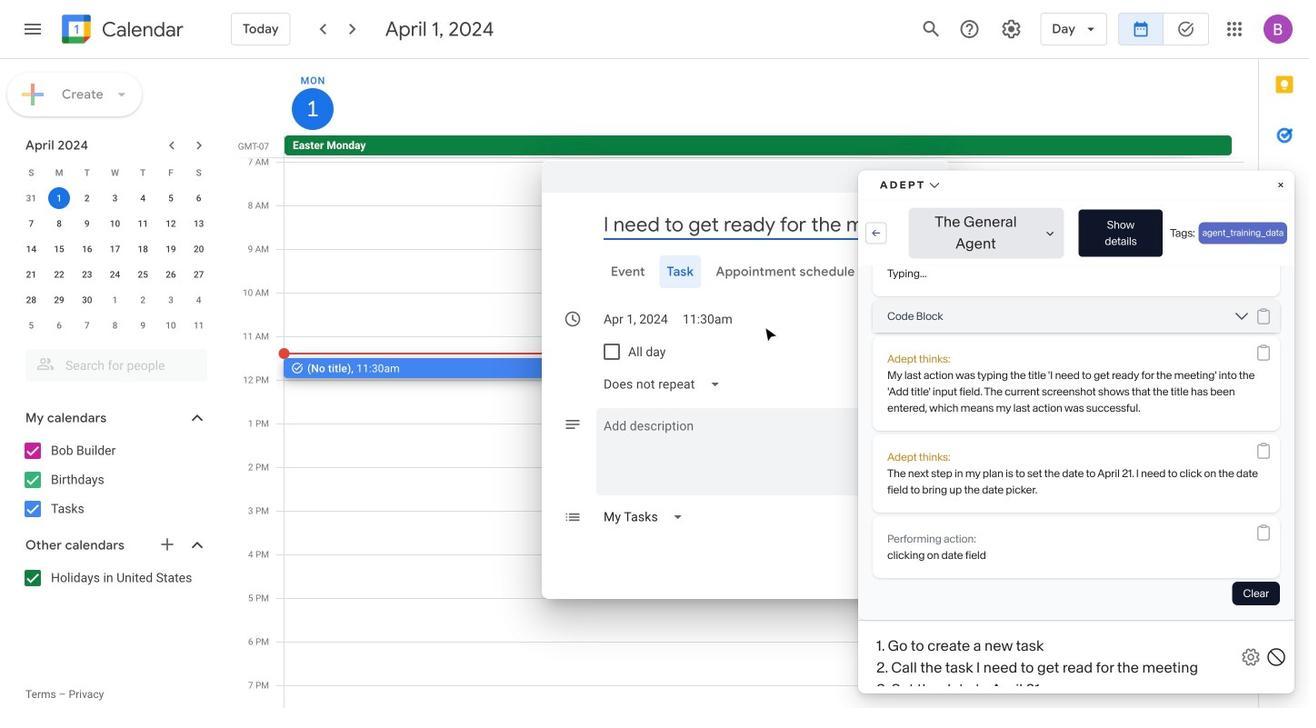 Task type: locate. For each thing, give the bounding box(es) containing it.
1, today element for 9 element associated with the rightmost 6 element 8 element
[[651, 399, 673, 421]]

0 vertical spatial 5 element
[[160, 187, 182, 209]]

may 3 element
[[160, 289, 182, 311]]

1 vertical spatial 2 element
[[684, 399, 706, 421]]

Start date text field
[[604, 303, 668, 335]]

1, today element for left 6 element 9 element's 8 element
[[48, 187, 70, 209]]

0 vertical spatial may 11 element
[[188, 315, 210, 336]]

28 element for 21 element corresponding to the 7 element corresponding to 9 element associated with the rightmost 6 element 8 element
[[619, 501, 641, 523]]

0 horizontal spatial 2 element
[[76, 187, 98, 209]]

21 element
[[20, 264, 42, 285], [619, 476, 641, 497]]

0 horizontal spatial 25 element
[[132, 264, 154, 285]]

0 vertical spatial 8 element
[[48, 213, 70, 235]]

29 element
[[48, 289, 70, 311], [651, 501, 673, 523]]

may 6 element
[[48, 315, 70, 336]]

may 4 element right may 3 element
[[188, 289, 210, 311]]

0 horizontal spatial 27 element
[[188, 264, 210, 285]]

heading
[[98, 19, 184, 40]]

3 element up 10 element
[[104, 187, 126, 209]]

9 element for the rightmost 6 element
[[684, 425, 706, 446]]

0 horizontal spatial 22 element
[[48, 264, 70, 285]]

0 horizontal spatial 1, today element
[[48, 187, 70, 209]]

1, today element
[[48, 187, 70, 209], [651, 399, 673, 421]]

8 element
[[48, 213, 70, 235], [651, 425, 673, 446]]

27 element
[[188, 264, 210, 285], [814, 476, 836, 497]]

0 vertical spatial 23 element
[[76, 264, 98, 285]]

0 vertical spatial 25 element
[[132, 264, 154, 285]]

23 element
[[76, 264, 98, 285], [684, 476, 706, 497]]

0 horizontal spatial 28 element
[[20, 289, 42, 311]]

0 vertical spatial 24 element
[[104, 264, 126, 285]]

0 horizontal spatial 13 element
[[188, 213, 210, 235]]

1 vertical spatial 20 element
[[814, 450, 836, 472]]

1 vertical spatial march 31 element
[[619, 399, 641, 421]]

main drawer image
[[22, 18, 44, 40]]

1 vertical spatial april 2024 grid
[[614, 372, 841, 550]]

3 element down the wednesday column header
[[716, 399, 738, 421]]

0 horizontal spatial 24 element
[[104, 264, 126, 285]]

5 element
[[160, 187, 182, 209], [781, 399, 803, 421]]

9 element
[[76, 213, 98, 235], [684, 425, 706, 446]]

1 vertical spatial 9 element
[[684, 425, 706, 446]]

0 horizontal spatial 5 element
[[160, 187, 182, 209]]

1 horizontal spatial 7 element
[[619, 425, 641, 446]]

24 element
[[104, 264, 126, 285], [716, 476, 738, 497]]

20 element down saturday "column header"
[[814, 450, 836, 472]]

4 element for left 6 element
[[132, 187, 154, 209]]

23 element for the 29 element associated with 21 element related to the 7 element related to left 6 element 9 element's 8 element's 28 element '22' element
[[76, 264, 98, 285]]

29 element for 21 element related to the 7 element related to left 6 element 9 element's 8 element's 28 element
[[48, 289, 70, 311]]

1 horizontal spatial 27 element
[[814, 476, 836, 497]]

8 element for 9 element associated with the rightmost 6 element
[[651, 425, 673, 446]]

0 horizontal spatial 9 element
[[76, 213, 98, 235]]

24 element for 25 element for 26 "element" associated with the rightmost 6 element
[[716, 476, 738, 497]]

grid
[[233, 59, 1258, 708]]

may 5 element
[[20, 315, 42, 336]]

1 horizontal spatial 4 element
[[749, 399, 771, 421]]

march 31 element
[[20, 187, 42, 209], [619, 399, 641, 421]]

5 element for 4 element for left 6 element
[[160, 187, 182, 209]]

1 horizontal spatial april 2024 grid
[[614, 372, 841, 550]]

3 element for 2 element associated with 9 element associated with the rightmost 6 element
[[716, 399, 738, 421]]

0 horizontal spatial may 11 element
[[188, 315, 210, 336]]

1 horizontal spatial 22 element
[[651, 476, 673, 497]]

0 horizontal spatial 7 element
[[20, 213, 42, 235]]

1 vertical spatial may 11 element
[[814, 526, 836, 548]]

16 element
[[76, 238, 98, 260]]

cell
[[45, 185, 73, 211], [646, 397, 679, 423], [679, 499, 711, 525], [614, 525, 646, 550]]

0 vertical spatial may 4 element
[[188, 289, 210, 311]]

0 horizontal spatial row group
[[17, 185, 213, 338]]

13 element down saturday "column header"
[[814, 425, 836, 446]]

26 element for left 6 element
[[160, 264, 182, 285]]

1 vertical spatial row group
[[614, 397, 841, 550]]

0 vertical spatial 28 element
[[20, 289, 42, 311]]

0 horizontal spatial 3 element
[[104, 187, 126, 209]]

row group for april 2024 grid to the left
[[17, 185, 213, 338]]

1 horizontal spatial 3 element
[[716, 399, 738, 421]]

1 vertical spatial 4 element
[[749, 399, 771, 421]]

0 vertical spatial april 2024 grid
[[17, 160, 213, 338]]

1 vertical spatial 8 element
[[651, 425, 673, 446]]

0 horizontal spatial march 31 element
[[20, 187, 42, 209]]

may 7 element
[[76, 315, 98, 336]]

1 horizontal spatial 26 element
[[781, 476, 803, 497]]

1 horizontal spatial 5 element
[[781, 399, 803, 421]]

1 vertical spatial may 4 element
[[814, 501, 836, 523]]

march 31 element for the 7 element corresponding to 9 element associated with the rightmost 6 element 8 element
[[619, 399, 641, 421]]

1 vertical spatial 23 element
[[684, 476, 706, 497]]

1 vertical spatial 1, today element
[[651, 399, 673, 421]]

2 element
[[76, 187, 98, 209], [684, 399, 706, 421]]

1 vertical spatial 5 element
[[781, 399, 803, 421]]

1 horizontal spatial 1, today element
[[651, 399, 673, 421]]

1 horizontal spatial 8 element
[[651, 425, 673, 446]]

0 horizontal spatial tab list
[[556, 255, 935, 288]]

6 element
[[188, 187, 210, 209], [814, 399, 836, 421]]

0 vertical spatial 4 element
[[132, 187, 154, 209]]

1 vertical spatial 3 element
[[716, 399, 738, 421]]

1 horizontal spatial 21 element
[[619, 476, 641, 497]]

13 element
[[188, 213, 210, 235], [814, 425, 836, 446]]

15 element
[[48, 238, 70, 260]]

heading inside calendar element
[[98, 19, 184, 40]]

0 vertical spatial 21 element
[[20, 264, 42, 285]]

0 vertical spatial 3 element
[[104, 187, 126, 209]]

9 element for left 6 element
[[76, 213, 98, 235]]

0 vertical spatial 2 element
[[76, 187, 98, 209]]

may 4 element
[[188, 289, 210, 311], [814, 501, 836, 523]]

1 horizontal spatial 13 element
[[814, 425, 836, 446]]

Add title text field
[[604, 211, 935, 238]]

may 9 element
[[132, 315, 154, 336]]

1 vertical spatial 25 element
[[749, 476, 771, 497]]

1 vertical spatial 22 element
[[651, 476, 673, 497]]

Start time text field
[[683, 303, 733, 335]]

0 vertical spatial row group
[[17, 185, 213, 338]]

1 horizontal spatial 29 element
[[651, 501, 673, 523]]

1 horizontal spatial may 11 element
[[814, 526, 836, 548]]

1 vertical spatial 7 element
[[619, 425, 641, 446]]

0 vertical spatial 22 element
[[48, 264, 70, 285]]

settings menu image
[[1000, 18, 1022, 40]]

10 element
[[104, 213, 126, 235]]

1 vertical spatial 28 element
[[619, 501, 641, 523]]

1 vertical spatial 29 element
[[651, 501, 673, 523]]

1 horizontal spatial 23 element
[[684, 476, 706, 497]]

row group
[[17, 185, 213, 338], [614, 397, 841, 550]]

26 element
[[160, 264, 182, 285], [781, 476, 803, 497]]

2 element for 9 element associated with the rightmost 6 element
[[684, 399, 706, 421]]

1 horizontal spatial row group
[[614, 397, 841, 550]]

25 element
[[132, 264, 154, 285], [749, 476, 771, 497]]

april 2024 grid
[[17, 160, 213, 338], [614, 372, 841, 550]]

1 horizontal spatial 28 element
[[619, 501, 641, 523]]

0 horizontal spatial 21 element
[[20, 264, 42, 285]]

1 vertical spatial 13 element
[[814, 425, 836, 446]]

tab list
[[1259, 59, 1309, 657], [556, 255, 935, 288]]

None search field
[[0, 342, 225, 382]]

22 element
[[48, 264, 70, 285], [651, 476, 673, 497]]

1 horizontal spatial 24 element
[[716, 476, 738, 497]]

0 vertical spatial 9 element
[[76, 213, 98, 235]]

1 horizontal spatial march 31 element
[[619, 399, 641, 421]]

19 element
[[160, 238, 182, 260]]

1 vertical spatial 26 element
[[781, 476, 803, 497]]

3 element
[[104, 187, 126, 209], [716, 399, 738, 421]]

0 horizontal spatial 29 element
[[48, 289, 70, 311]]

7 element
[[20, 213, 42, 235], [619, 425, 641, 446]]

0 horizontal spatial 20 element
[[188, 238, 210, 260]]

1 horizontal spatial 9 element
[[684, 425, 706, 446]]

1 vertical spatial 21 element
[[619, 476, 641, 497]]

1 horizontal spatial 25 element
[[749, 476, 771, 497]]

may 4 element down add description text box
[[814, 501, 836, 523]]

0 vertical spatial march 31 element
[[20, 187, 42, 209]]

0 horizontal spatial may 4 element
[[188, 289, 210, 311]]

5 element for 4 element associated with the rightmost 6 element
[[781, 399, 803, 421]]

13 element right 12 element
[[188, 213, 210, 235]]

0 vertical spatial 6 element
[[188, 187, 210, 209]]

saturday column header
[[809, 372, 841, 397]]

0 horizontal spatial 26 element
[[160, 264, 182, 285]]

27 element for 26 "element" associated with the rightmost 6 element
[[814, 476, 836, 497]]

0 horizontal spatial 4 element
[[132, 187, 154, 209]]

0 vertical spatial 29 element
[[48, 289, 70, 311]]

23 element for '22' element related to the 29 element for 21 element corresponding to the 7 element corresponding to 9 element associated with the rightmost 6 element 8 element's 28 element
[[684, 476, 706, 497]]

1 horizontal spatial tab list
[[1259, 59, 1309, 657]]

1 horizontal spatial 2 element
[[684, 399, 706, 421]]

0 vertical spatial 26 element
[[160, 264, 182, 285]]

1 vertical spatial 27 element
[[814, 476, 836, 497]]

0 horizontal spatial 23 element
[[76, 264, 98, 285]]

20 element
[[188, 238, 210, 260], [814, 450, 836, 472]]

1 horizontal spatial 20 element
[[814, 450, 836, 472]]

monday, april 1, today element
[[292, 88, 334, 130]]

25 element for 26 "element" associated with left 6 element
[[132, 264, 154, 285]]

1 horizontal spatial may 4 element
[[814, 501, 836, 523]]

17 element
[[104, 238, 126, 260]]

0 horizontal spatial 8 element
[[48, 213, 70, 235]]

may 11 element
[[188, 315, 210, 336], [814, 526, 836, 548]]

28 element for 21 element related to the 7 element related to left 6 element 9 element's 8 element
[[20, 289, 42, 311]]

0 vertical spatial 7 element
[[20, 213, 42, 235]]

may 10 element
[[160, 315, 182, 336]]

1 vertical spatial 24 element
[[716, 476, 738, 497]]

4 element
[[132, 187, 154, 209], [749, 399, 771, 421]]

20 element right 19 element
[[188, 238, 210, 260]]

14 element
[[20, 238, 42, 260]]

28 element
[[20, 289, 42, 311], [619, 501, 641, 523]]

row
[[276, 135, 1258, 157], [17, 160, 213, 185], [17, 185, 213, 211], [17, 211, 213, 236], [17, 236, 213, 262], [17, 262, 213, 287], [17, 287, 213, 313], [17, 313, 213, 338], [614, 372, 841, 397], [614, 397, 841, 423], [614, 423, 841, 448], [614, 474, 841, 499], [614, 499, 841, 525], [614, 525, 841, 550]]

27 element for 26 "element" associated with left 6 element
[[188, 264, 210, 285]]

0 vertical spatial 1, today element
[[48, 187, 70, 209]]



Task type: describe. For each thing, give the bounding box(es) containing it.
12 element
[[160, 213, 182, 235]]

my calendars list
[[4, 436, 225, 524]]

calendar element
[[58, 11, 184, 51]]

11 element
[[132, 213, 154, 235]]

0 vertical spatial 13 element
[[188, 213, 210, 235]]

add other calendars image
[[158, 536, 176, 554]]

21 element for the 7 element corresponding to 9 element associated with the rightmost 6 element 8 element
[[619, 476, 641, 497]]

Add description text field
[[596, 416, 935, 481]]

wednesday column header
[[711, 372, 744, 397]]

may 8 element
[[104, 315, 126, 336]]

3 element for 2 element for left 6 element 9 element
[[104, 187, 126, 209]]

18 element
[[132, 238, 154, 260]]

8 element for left 6 element 9 element
[[48, 213, 70, 235]]

0 horizontal spatial april 2024 grid
[[17, 160, 213, 338]]

march 31 element for the 7 element related to left 6 element 9 element's 8 element
[[20, 187, 42, 209]]

7 element for left 6 element 9 element's 8 element
[[20, 213, 42, 235]]

1 horizontal spatial 6 element
[[814, 399, 836, 421]]

0 horizontal spatial 6 element
[[188, 187, 210, 209]]

row group for right april 2024 grid
[[614, 397, 841, 550]]

22 element for the 29 element associated with 21 element related to the 7 element related to left 6 element 9 element's 8 element's 28 element
[[48, 264, 70, 285]]

4 element for the rightmost 6 element
[[749, 399, 771, 421]]

30 element
[[76, 289, 98, 311]]

25 element for 26 "element" associated with the rightmost 6 element
[[749, 476, 771, 497]]

0 vertical spatial 20 element
[[188, 238, 210, 260]]

29 element for 21 element corresponding to the 7 element corresponding to 9 element associated with the rightmost 6 element 8 element's 28 element
[[651, 501, 673, 523]]

may 1 element
[[104, 289, 126, 311]]

2 element for left 6 element 9 element
[[76, 187, 98, 209]]

22 element for the 29 element for 21 element corresponding to the 7 element corresponding to 9 element associated with the rightmost 6 element 8 element's 28 element
[[651, 476, 673, 497]]

may 2 element
[[132, 289, 154, 311]]

Search for people text field
[[36, 349, 196, 382]]

7 element for 9 element associated with the rightmost 6 element 8 element
[[619, 425, 641, 446]]

24 element for 25 element related to 26 "element" associated with left 6 element
[[104, 264, 126, 285]]

26 element for the rightmost 6 element
[[781, 476, 803, 497]]

21 element for the 7 element related to left 6 element 9 element's 8 element
[[20, 264, 42, 285]]



Task type: vqa. For each thing, say whether or not it's contained in the screenshot.
Start Time text box
yes



